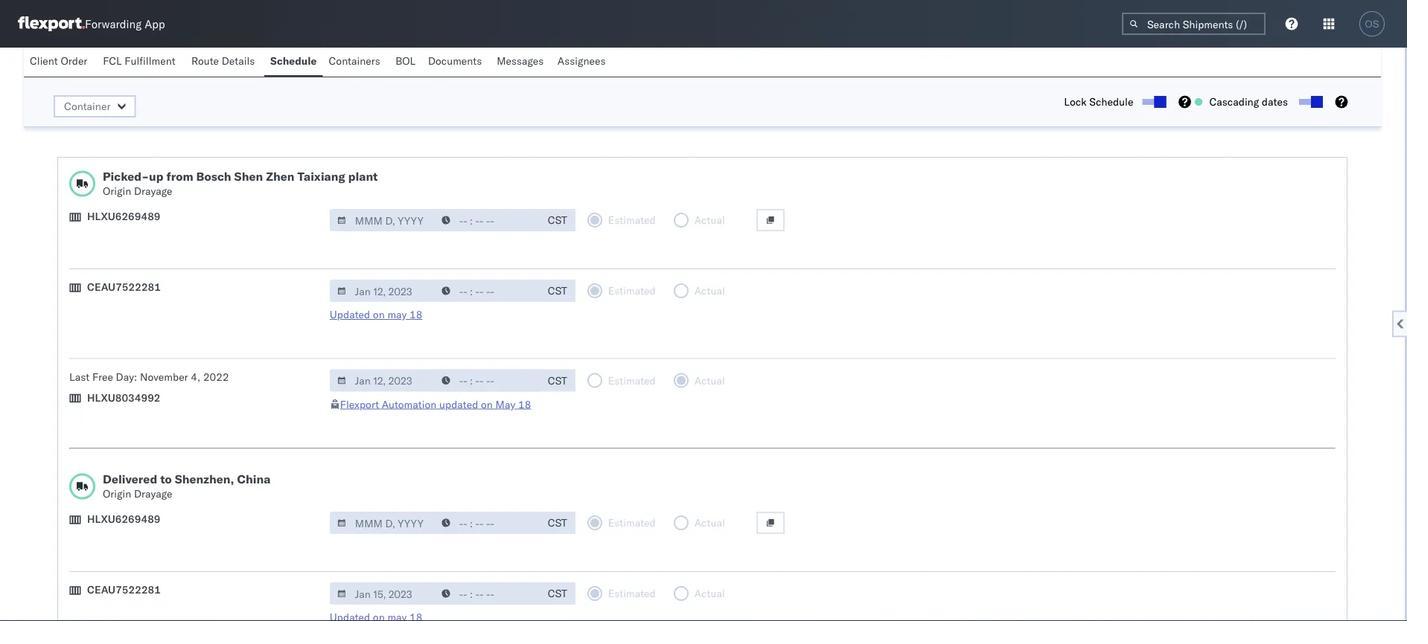 Task type: locate. For each thing, give the bounding box(es) containing it.
mmm d, yyyy text field for delivered to shenzhen, china
[[330, 513, 436, 535]]

4,
[[191, 371, 201, 384]]

1 hlxu6269489 from the top
[[87, 210, 161, 223]]

documents button
[[422, 48, 491, 77]]

2 hlxu6269489 from the top
[[87, 514, 161, 527]]

schedule button
[[264, 48, 323, 77]]

0 vertical spatial mmm d, yyyy text field
[[330, 280, 436, 303]]

drayage down to
[[134, 488, 172, 501]]

delivered
[[103, 473, 157, 488]]

save
[[1319, 60, 1343, 73]]

forwarding
[[85, 17, 142, 31]]

fulfillment
[[125, 54, 175, 67]]

2 origin from the top
[[103, 488, 131, 501]]

-- : -- -- text field
[[434, 210, 540, 232], [434, 280, 540, 303], [434, 370, 540, 393], [434, 513, 540, 535]]

to
[[160, 473, 172, 488]]

2 ceau7522281 from the top
[[87, 584, 161, 597]]

1 vertical spatial on
[[481, 398, 493, 412]]

ceau7522281
[[87, 281, 161, 294], [87, 584, 161, 597]]

cancel button
[[1246, 55, 1301, 78]]

1 mmm d, yyyy text field from the top
[[330, 280, 436, 303]]

origin
[[103, 185, 131, 198], [103, 488, 131, 501]]

day:
[[116, 371, 137, 384]]

hlxu6269489 for picked-
[[87, 210, 161, 223]]

bol
[[396, 54, 416, 67]]

mmm d, yyyy text field for picked-up from bosch shen zhen taixiang plant
[[330, 280, 436, 303]]

1 vertical spatial mmm d, yyyy text field
[[330, 584, 436, 606]]

drayage inside picked-up from bosch shen zhen taixiang plant origin drayage
[[134, 185, 172, 198]]

lock
[[1065, 96, 1087, 109]]

from
[[166, 169, 193, 184]]

schedule inside button
[[270, 54, 317, 67]]

on
[[373, 309, 385, 322], [481, 398, 493, 412]]

hlxu6269489 down the 'picked-'
[[87, 210, 161, 223]]

1 vertical spatial mmm d, yyyy text field
[[330, 370, 436, 393]]

0 vertical spatial mmm d, yyyy text field
[[330, 210, 436, 232]]

updated on may 18
[[330, 309, 423, 322]]

0 vertical spatial drayage
[[134, 185, 172, 198]]

hlxu6269489 for delivered
[[87, 514, 161, 527]]

1 vertical spatial 18
[[518, 398, 531, 412]]

flexport automation updated on may 18 button
[[340, 398, 531, 412]]

MMM D, YYYY text field
[[330, 210, 436, 232], [330, 370, 436, 393], [330, 513, 436, 535]]

1 vertical spatial hlxu6269489
[[87, 514, 161, 527]]

-- : -- -- text field
[[434, 584, 540, 606]]

0 vertical spatial ceau7522281
[[87, 281, 161, 294]]

18
[[410, 309, 423, 322], [518, 398, 531, 412]]

hlxu6269489
[[87, 210, 161, 223], [87, 514, 161, 527]]

cst
[[548, 214, 567, 227], [548, 285, 567, 298], [548, 375, 567, 388], [548, 517, 567, 530], [548, 588, 567, 601]]

ceau7522281 for picked-up from bosch shen zhen taixiang plant
[[87, 281, 161, 294]]

forwarding app link
[[18, 16, 165, 31]]

1 mmm d, yyyy text field from the top
[[330, 210, 436, 232]]

1 drayage from the top
[[134, 185, 172, 198]]

3 -- : -- -- text field from the top
[[434, 370, 540, 393]]

0 vertical spatial on
[[373, 309, 385, 322]]

order
[[61, 54, 87, 67]]

may
[[496, 398, 516, 412]]

os
[[1366, 18, 1380, 29]]

2 drayage from the top
[[134, 488, 172, 501]]

0 horizontal spatial schedule
[[54, 55, 130, 77]]

bosch
[[196, 169, 231, 184]]

2 mmm d, yyyy text field from the top
[[330, 584, 436, 606]]

1 horizontal spatial on
[[481, 398, 493, 412]]

shenzhen,
[[175, 473, 234, 488]]

2 cst from the top
[[548, 285, 567, 298]]

4 -- : -- -- text field from the top
[[434, 513, 540, 535]]

zhen
[[266, 169, 295, 184]]

route details button
[[185, 48, 264, 77]]

1 horizontal spatial schedule
[[270, 54, 317, 67]]

-- : -- -- text field for mmm d, yyyy text field associated with delivered to shenzhen, china
[[434, 513, 540, 535]]

5 cst from the top
[[548, 588, 567, 601]]

details
[[222, 54, 255, 67]]

None checkbox
[[1300, 99, 1321, 105]]

container button
[[54, 96, 136, 118]]

origin inside delivered to shenzhen, china origin drayage
[[103, 488, 131, 501]]

origin down "delivered"
[[103, 488, 131, 501]]

0 vertical spatial origin
[[103, 185, 131, 198]]

lock schedule
[[1065, 96, 1134, 109]]

drayage
[[134, 185, 172, 198], [134, 488, 172, 501]]

3 mmm d, yyyy text field from the top
[[330, 513, 436, 535]]

2 vertical spatial mmm d, yyyy text field
[[330, 513, 436, 535]]

save button
[[1310, 55, 1352, 78]]

schedule builder
[[54, 55, 194, 77]]

1 vertical spatial origin
[[103, 488, 131, 501]]

drayage down up
[[134, 185, 172, 198]]

0 horizontal spatial 18
[[410, 309, 423, 322]]

schedule
[[270, 54, 317, 67], [54, 55, 130, 77], [1090, 96, 1134, 109]]

1 vertical spatial ceau7522281
[[87, 584, 161, 597]]

last free day: november 4, 2022
[[69, 371, 229, 384]]

1 -- : -- -- text field from the top
[[434, 210, 540, 232]]

2 mmm d, yyyy text field from the top
[[330, 370, 436, 393]]

1 ceau7522281 from the top
[[87, 281, 161, 294]]

schedule for schedule builder
[[54, 55, 130, 77]]

0 vertical spatial hlxu6269489
[[87, 210, 161, 223]]

hlxu6269489 down "delivered"
[[87, 514, 161, 527]]

MMM D, YYYY text field
[[330, 280, 436, 303], [330, 584, 436, 606]]

1 origin from the top
[[103, 185, 131, 198]]

2 -- : -- -- text field from the top
[[434, 280, 540, 303]]

documents
[[428, 54, 482, 67]]

shen
[[234, 169, 263, 184]]

1 vertical spatial drayage
[[134, 488, 172, 501]]

0 vertical spatial 18
[[410, 309, 423, 322]]

origin down the 'picked-'
[[103, 185, 131, 198]]

up
[[149, 169, 163, 184]]

None checkbox
[[1143, 99, 1164, 105]]



Task type: describe. For each thing, give the bounding box(es) containing it.
builder
[[134, 55, 194, 77]]

updated
[[330, 309, 370, 322]]

origin inside picked-up from bosch shen zhen taixiang plant origin drayage
[[103, 185, 131, 198]]

bol button
[[390, 48, 422, 77]]

mmm d, yyyy text field for delivered to shenzhen, china
[[330, 584, 436, 606]]

0 horizontal spatial on
[[373, 309, 385, 322]]

dates
[[1262, 96, 1289, 109]]

-- : -- -- text field for mmm d, yyyy text box for picked-up from bosch shen zhen taixiang plant
[[434, 280, 540, 303]]

delivered to shenzhen, china origin drayage
[[103, 473, 271, 501]]

-- : -- -- text field for 2nd mmm d, yyyy text field from the bottom of the page
[[434, 370, 540, 393]]

fcl fulfillment button
[[97, 48, 185, 77]]

flexport automation updated on may 18
[[340, 398, 531, 412]]

4 cst from the top
[[548, 517, 567, 530]]

app
[[145, 17, 165, 31]]

Search Shipments (/) text field
[[1122, 13, 1266, 35]]

client order button
[[24, 48, 97, 77]]

client
[[30, 54, 58, 67]]

messages button
[[491, 48, 552, 77]]

2 horizontal spatial schedule
[[1090, 96, 1134, 109]]

route
[[191, 54, 219, 67]]

hlxu8034992
[[87, 392, 161, 405]]

fcl fulfillment
[[103, 54, 175, 67]]

updated
[[439, 398, 479, 412]]

os button
[[1356, 7, 1390, 41]]

containers
[[329, 54, 380, 67]]

china
[[237, 473, 271, 488]]

client order
[[30, 54, 87, 67]]

forwarding app
[[85, 17, 165, 31]]

automation
[[382, 398, 437, 412]]

cascading
[[1210, 96, 1260, 109]]

last
[[69, 371, 90, 384]]

picked-up from bosch shen zhen taixiang plant origin drayage
[[103, 169, 378, 198]]

plant
[[348, 169, 378, 184]]

updated on may 18 button
[[330, 309, 423, 322]]

3 cst from the top
[[548, 375, 567, 388]]

picked-
[[103, 169, 149, 184]]

cancel
[[1256, 60, 1291, 73]]

taixiang
[[297, 169, 345, 184]]

1 horizontal spatial 18
[[518, 398, 531, 412]]

assignees
[[558, 54, 606, 67]]

flexport
[[340, 398, 379, 412]]

november
[[140, 371, 188, 384]]

free
[[92, 371, 113, 384]]

2022
[[203, 371, 229, 384]]

fcl
[[103, 54, 122, 67]]

route details
[[191, 54, 255, 67]]

assignees button
[[552, 48, 615, 77]]

schedule for schedule
[[270, 54, 317, 67]]

ceau7522281 for delivered to shenzhen, china
[[87, 584, 161, 597]]

may
[[388, 309, 407, 322]]

cascading dates
[[1210, 96, 1289, 109]]

mmm d, yyyy text field for picked-up from bosch shen zhen taixiang plant
[[330, 210, 436, 232]]

drayage inside delivered to shenzhen, china origin drayage
[[134, 488, 172, 501]]

containers button
[[323, 48, 390, 77]]

1 cst from the top
[[548, 214, 567, 227]]

container
[[64, 100, 111, 113]]

messages
[[497, 54, 544, 67]]

flexport. image
[[18, 16, 85, 31]]

-- : -- -- text field for picked-up from bosch shen zhen taixiang plant's mmm d, yyyy text field
[[434, 210, 540, 232]]



Task type: vqa. For each thing, say whether or not it's contained in the screenshot.
China
yes



